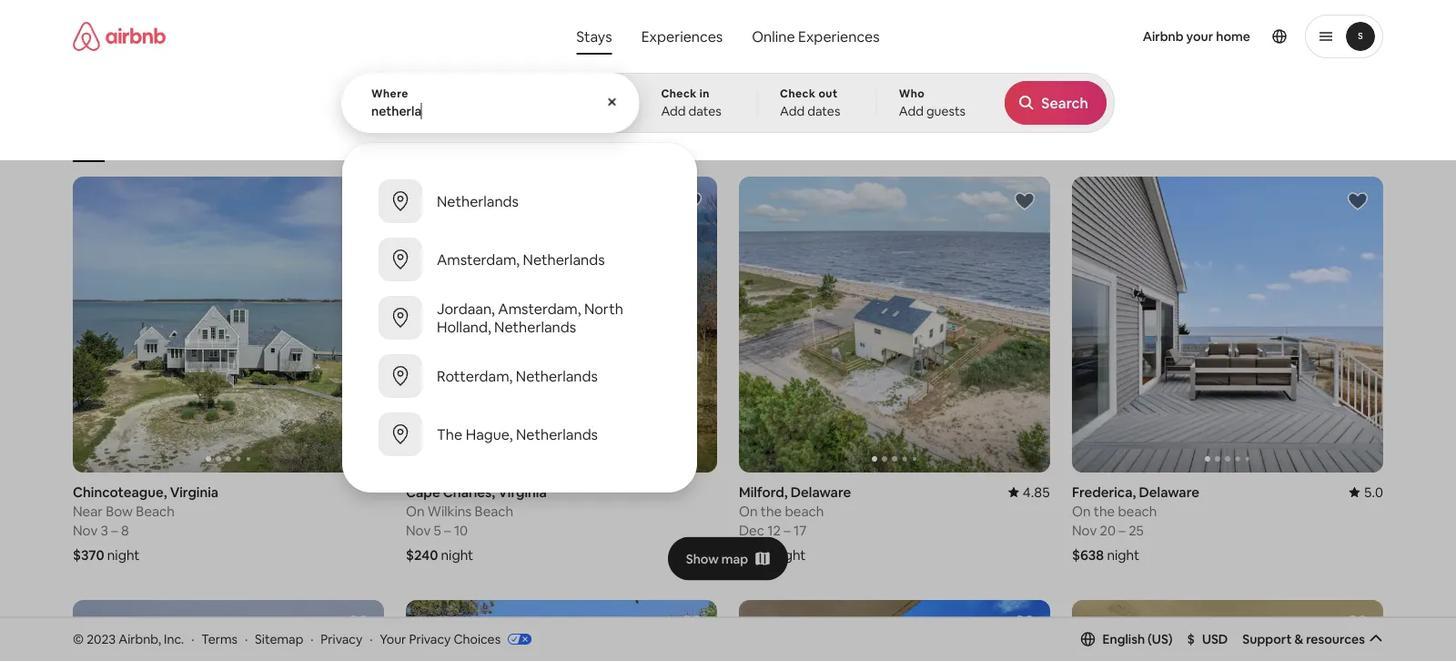 Task type: locate. For each thing, give the bounding box(es) containing it.
check inside check in add dates
[[661, 87, 697, 101]]

1 horizontal spatial dates
[[808, 103, 841, 119]]

add for check in add dates
[[661, 103, 686, 119]]

stays
[[577, 27, 612, 46]]

terms link
[[202, 631, 238, 647]]

1 horizontal spatial beach
[[475, 502, 514, 520]]

group containing national parks
[[73, 91, 1072, 162]]

on
[[406, 502, 425, 520], [739, 502, 758, 520], [1073, 502, 1091, 520]]

check left in at the left of page
[[661, 87, 697, 101]]

1 horizontal spatial add to wishlist: ocean city, maryland image
[[1014, 614, 1036, 635]]

guests
[[927, 103, 966, 119]]

4.85 out of 5 average rating image
[[1009, 483, 1051, 501]]

beach up 25
[[1119, 502, 1158, 520]]

– for $370
[[111, 521, 118, 539]]

2 dates from the left
[[808, 103, 841, 119]]

– left 17
[[784, 521, 791, 539]]

1 horizontal spatial the
[[1094, 502, 1116, 520]]

17
[[794, 521, 807, 539]]

1 nov from the left
[[73, 521, 98, 539]]

your privacy choices link
[[380, 631, 532, 648]]

night inside chincoteague, virginia near bow beach nov 3 – 8 $370 night
[[107, 546, 140, 564]]

dates inside check in add dates
[[689, 103, 722, 119]]

1 virginia from the left
[[170, 483, 219, 501]]

english (us)
[[1103, 631, 1173, 647]]

amsterdam, down amsterdam, netherlands
[[498, 299, 581, 318]]

$285
[[739, 546, 771, 564]]

2 virginia from the left
[[498, 483, 547, 501]]

on down cape
[[406, 502, 425, 520]]

2023
[[87, 631, 116, 647]]

© 2023 airbnb, inc. ·
[[73, 631, 194, 647]]

3 add from the left
[[899, 103, 924, 119]]

delaware
[[791, 483, 852, 501], [1140, 483, 1200, 501]]

beach for 25
[[1119, 502, 1158, 520]]

dates down out
[[808, 103, 841, 119]]

nov inside frederica, delaware on the beach nov 20 – 25 $638 night
[[1073, 521, 1097, 539]]

– left 25
[[1119, 521, 1126, 539]]

your
[[380, 631, 406, 647]]

in
[[700, 87, 710, 101]]

1 horizontal spatial nov
[[406, 521, 431, 539]]

delaware up 17
[[791, 483, 852, 501]]

– right 5
[[444, 521, 451, 539]]

3 · from the left
[[311, 631, 314, 647]]

2 – from the left
[[444, 521, 451, 539]]

delaware up 25
[[1140, 483, 1200, 501]]

night down 25
[[1108, 546, 1140, 564]]

1 – from the left
[[111, 521, 118, 539]]

night inside frederica, delaware on the beach nov 20 – 25 $638 night
[[1108, 546, 1140, 564]]

0 horizontal spatial experiences
[[642, 27, 723, 46]]

4 night from the left
[[1108, 546, 1140, 564]]

2 beach from the left
[[475, 502, 514, 520]]

add
[[661, 103, 686, 119], [780, 103, 805, 119], [899, 103, 924, 119]]

20
[[1100, 521, 1116, 539]]

3 – from the left
[[784, 521, 791, 539]]

$240
[[406, 546, 438, 564]]

2 night from the left
[[441, 546, 474, 564]]

· right 'inc.'
[[191, 631, 194, 647]]

on inside cape charles, virginia on wilkins beach nov 5 – 10 $240 night
[[406, 502, 425, 520]]

2 horizontal spatial add
[[899, 103, 924, 119]]

jordaan, amsterdam, north holland, netherlands
[[437, 299, 624, 336]]

add inside check out add dates
[[780, 103, 805, 119]]

0 horizontal spatial add to wishlist: ocean city, maryland image
[[348, 614, 370, 635]]

– for $638
[[1119, 521, 1126, 539]]

add to wishlist: ocean city, maryland image
[[1348, 614, 1369, 635]]

check inside check out add dates
[[780, 87, 816, 101]]

the for 12
[[761, 502, 782, 520]]

1 experiences from the left
[[642, 27, 723, 46]]

netherlands up north
[[523, 250, 605, 269]]

0 horizontal spatial add
[[661, 103, 686, 119]]

2 delaware from the left
[[1140, 483, 1200, 501]]

night inside milford, delaware on the beach dec 12 – 17 $285 night
[[774, 546, 806, 564]]

2 horizontal spatial on
[[1073, 502, 1091, 520]]

2 on from the left
[[739, 502, 758, 520]]

beach
[[785, 502, 824, 520], [1119, 502, 1158, 520]]

dates down in at the left of page
[[689, 103, 722, 119]]

1 horizontal spatial on
[[739, 502, 758, 520]]

night for $370
[[107, 546, 140, 564]]

airbnb your home
[[1143, 28, 1251, 45]]

0 horizontal spatial nov
[[73, 521, 98, 539]]

1 vertical spatial amsterdam,
[[498, 299, 581, 318]]

1 beach from the left
[[136, 502, 175, 520]]

2 experiences from the left
[[799, 27, 880, 46]]

night down 8
[[107, 546, 140, 564]]

the inside milford, delaware on the beach dec 12 – 17 $285 night
[[761, 502, 782, 520]]

3 on from the left
[[1073, 502, 1091, 520]]

choices
[[454, 631, 501, 647]]

add to wishlist: milford, delaware image
[[1014, 190, 1036, 212]]

2 add from the left
[[780, 103, 805, 119]]

0 horizontal spatial delaware
[[791, 483, 852, 501]]

national
[[431, 135, 474, 149]]

·
[[191, 631, 194, 647], [245, 631, 248, 647], [311, 631, 314, 647], [370, 631, 373, 647]]

add down who
[[899, 103, 924, 119]]

2 privacy from the left
[[409, 631, 451, 647]]

10
[[454, 521, 468, 539]]

who add guests
[[899, 87, 966, 119]]

privacy
[[321, 631, 363, 647], [409, 631, 451, 647]]

– right 3
[[111, 521, 118, 539]]

the down frederica,
[[1094, 502, 1116, 520]]

0 horizontal spatial dates
[[689, 103, 722, 119]]

· left your
[[370, 631, 373, 647]]

2 check from the left
[[780, 87, 816, 101]]

on down frederica,
[[1073, 502, 1091, 520]]

home
[[1217, 28, 1251, 45]]

the
[[761, 502, 782, 520], [1094, 502, 1116, 520]]

check left out
[[780, 87, 816, 101]]

1 horizontal spatial virginia
[[498, 483, 547, 501]]

0 horizontal spatial on
[[406, 502, 425, 520]]

add to wishlist: frederica, delaware image
[[1348, 190, 1369, 212]]

0 vertical spatial amsterdam,
[[437, 250, 520, 269]]

dates inside check out add dates
[[808, 103, 841, 119]]

experiences up in at the left of page
[[642, 27, 723, 46]]

2 horizontal spatial nov
[[1073, 521, 1097, 539]]

netherlands down national parks
[[437, 192, 519, 210]]

frederica,
[[1073, 483, 1137, 501]]

netherlands inside the hague, netherlands option
[[516, 425, 598, 443]]

show
[[686, 551, 719, 567]]

1 privacy from the left
[[321, 631, 363, 647]]

1 horizontal spatial experiences
[[799, 27, 880, 46]]

1 horizontal spatial delaware
[[1140, 483, 1200, 501]]

privacy left your
[[321, 631, 363, 647]]

frederica, delaware on the beach nov 20 – 25 $638 night
[[1073, 483, 1200, 564]]

1 delaware from the left
[[791, 483, 852, 501]]

1 the from the left
[[761, 502, 782, 520]]

airbnb
[[1143, 28, 1184, 45]]

dec
[[739, 521, 765, 539]]

beach inside milford, delaware on the beach dec 12 – 17 $285 night
[[785, 502, 824, 520]]

–
[[111, 521, 118, 539], [444, 521, 451, 539], [784, 521, 791, 539], [1119, 521, 1126, 539]]

1 horizontal spatial add
[[780, 103, 805, 119]]

stays tab panel
[[341, 73, 1115, 493]]

3 night from the left
[[774, 546, 806, 564]]

mansions
[[535, 135, 583, 149]]

3 nov from the left
[[1073, 521, 1097, 539]]

amsterdam, up 'jordaan,'
[[437, 250, 520, 269]]

resources
[[1307, 631, 1366, 647]]

experiences
[[642, 27, 723, 46], [799, 27, 880, 46]]

0 horizontal spatial beach
[[136, 502, 175, 520]]

nov left 20
[[1073, 521, 1097, 539]]

amsterdam, inside option
[[437, 250, 520, 269]]

sitemap
[[255, 631, 304, 647]]

virginia right chincoteague,
[[170, 483, 219, 501]]

4 – from the left
[[1119, 521, 1126, 539]]

beach right bow
[[136, 502, 175, 520]]

nov inside cape charles, virginia on wilkins beach nov 5 – 10 $240 night
[[406, 521, 431, 539]]

beach inside cape charles, virginia on wilkins beach nov 5 – 10 $240 night
[[475, 502, 514, 520]]

on inside frederica, delaware on the beach nov 20 – 25 $638 night
[[1073, 502, 1091, 520]]

the
[[437, 425, 463, 443]]

bow
[[106, 502, 133, 520]]

netherlands down jordaan, amsterdam, north holland, netherlands
[[516, 367, 598, 385]]

terms
[[202, 631, 238, 647]]

0 horizontal spatial privacy
[[321, 631, 363, 647]]

dates for check in add dates
[[689, 103, 722, 119]]

night down the 10 at bottom left
[[441, 546, 474, 564]]

what can we help you find? tab list
[[562, 18, 738, 55]]

privacy right your
[[409, 631, 451, 647]]

2 the from the left
[[1094, 502, 1116, 520]]

delaware inside frederica, delaware on the beach nov 20 – 25 $638 night
[[1140, 483, 1200, 501]]

terms · sitemap · privacy ·
[[202, 631, 373, 647]]

1 horizontal spatial privacy
[[409, 631, 451, 647]]

1 horizontal spatial check
[[780, 87, 816, 101]]

4.85
[[1023, 483, 1051, 501]]

None search field
[[341, 0, 1115, 493]]

beach up 17
[[785, 502, 824, 520]]

dates for check out add dates
[[808, 103, 841, 119]]

0 horizontal spatial check
[[661, 87, 697, 101]]

netherlands up 'rotterdam, netherlands' option
[[495, 317, 576, 336]]

add to wishlist: ocean city, maryland image
[[348, 614, 370, 635], [1014, 614, 1036, 635]]

amsterdam,
[[437, 250, 520, 269], [498, 299, 581, 318]]

nov left 3
[[73, 521, 98, 539]]

· right terms link
[[245, 631, 248, 647]]

creative
[[320, 135, 364, 149]]

check
[[661, 87, 697, 101], [780, 87, 816, 101]]

0 horizontal spatial virginia
[[170, 483, 219, 501]]

– inside milford, delaware on the beach dec 12 – 17 $285 night
[[784, 521, 791, 539]]

5.0
[[1365, 483, 1384, 501]]

nov
[[73, 521, 98, 539], [406, 521, 431, 539], [1073, 521, 1097, 539]]

– for $285
[[784, 521, 791, 539]]

the inside frederica, delaware on the beach nov 20 – 25 $638 night
[[1094, 502, 1116, 520]]

netherlands right 'hague,'
[[516, 425, 598, 443]]

netherlands
[[437, 192, 519, 210], [523, 250, 605, 269], [495, 317, 576, 336], [516, 367, 598, 385], [516, 425, 598, 443]]

– inside frederica, delaware on the beach nov 20 – 25 $638 night
[[1119, 521, 1126, 539]]

0 horizontal spatial the
[[761, 502, 782, 520]]

0 horizontal spatial beach
[[785, 502, 824, 520]]

1 check from the left
[[661, 87, 697, 101]]

on inside milford, delaware on the beach dec 12 – 17 $285 night
[[739, 502, 758, 520]]

1 night from the left
[[107, 546, 140, 564]]

$638
[[1073, 546, 1105, 564]]

add inside check in add dates
[[661, 103, 686, 119]]

nov for on
[[1073, 521, 1097, 539]]

add down online
[[780, 103, 805, 119]]

night down 17
[[774, 546, 806, 564]]

night
[[107, 546, 140, 564], [441, 546, 474, 564], [774, 546, 806, 564], [1108, 546, 1140, 564]]

delaware inside milford, delaware on the beach dec 12 – 17 $285 night
[[791, 483, 852, 501]]

beach inside chincoteague, virginia near bow beach nov 3 – 8 $370 night
[[136, 502, 175, 520]]

dates
[[689, 103, 722, 119], [808, 103, 841, 119]]

add up 'lakefront'
[[661, 103, 686, 119]]

on up dec
[[739, 502, 758, 520]]

virginia
[[170, 483, 219, 501], [498, 483, 547, 501]]

the up 12
[[761, 502, 782, 520]]

beach down charles,
[[475, 502, 514, 520]]

– inside chincoteague, virginia near bow beach nov 3 – 8 $370 night
[[111, 521, 118, 539]]

beach inside frederica, delaware on the beach nov 20 – 25 $638 night
[[1119, 502, 1158, 520]]

experiences up out
[[799, 27, 880, 46]]

group
[[73, 91, 1072, 162], [73, 177, 384, 472], [406, 177, 718, 472], [739, 177, 1051, 472], [1073, 177, 1384, 472], [73, 600, 384, 661], [406, 600, 718, 661], [739, 600, 1051, 661], [1073, 600, 1384, 661]]

2 beach from the left
[[1119, 502, 1158, 520]]

nov inside chincoteague, virginia near bow beach nov 3 – 8 $370 night
[[73, 521, 98, 539]]

english
[[1103, 631, 1146, 647]]

online
[[752, 27, 795, 46]]

· left privacy link
[[311, 631, 314, 647]]

show map button
[[668, 537, 789, 581]]

1 beach from the left
[[785, 502, 824, 520]]

the hague, netherlands option
[[342, 405, 697, 463]]

1 on from the left
[[406, 502, 425, 520]]

1 horizontal spatial beach
[[1119, 502, 1158, 520]]

1 dates from the left
[[689, 103, 722, 119]]

nov left 5
[[406, 521, 431, 539]]

virginia right charles,
[[498, 483, 547, 501]]

– inside cape charles, virginia on wilkins beach nov 5 – 10 $240 night
[[444, 521, 451, 539]]

national parks
[[431, 135, 505, 149]]

who
[[899, 87, 925, 101]]

check for check out add dates
[[780, 87, 816, 101]]

1 add from the left
[[661, 103, 686, 119]]

2 nov from the left
[[406, 521, 431, 539]]



Task type: vqa. For each thing, say whether or not it's contained in the screenshot.
beach inside Frederica, Delaware On the beach Nov 20 – 25 $638 night
yes



Task type: describe. For each thing, give the bounding box(es) containing it.
support & resources
[[1243, 631, 1366, 647]]

where
[[372, 87, 409, 101]]

&
[[1295, 631, 1304, 647]]

1 · from the left
[[191, 631, 194, 647]]

show map
[[686, 551, 749, 567]]

amsterdam, netherlands
[[437, 250, 605, 269]]

rotterdam,
[[437, 367, 513, 385]]

2 add to wishlist: ocean city, maryland image from the left
[[1014, 614, 1036, 635]]

your
[[1187, 28, 1214, 45]]

$
[[1188, 631, 1195, 647]]

your privacy choices
[[380, 631, 501, 647]]

search suggestions list box
[[342, 158, 697, 478]]

profile element
[[911, 0, 1384, 73]]

usd
[[1203, 631, 1229, 647]]

jordaan,
[[437, 299, 495, 318]]

map
[[722, 551, 749, 567]]

rotterdam, netherlands
[[437, 367, 598, 385]]

cape charles, virginia on wilkins beach nov 5 – 10 $240 night
[[406, 483, 547, 564]]

check out add dates
[[780, 87, 841, 119]]

amsterdam, netherlands option
[[342, 230, 697, 289]]

25
[[1129, 521, 1144, 539]]

hague,
[[466, 425, 513, 443]]

(us)
[[1148, 631, 1173, 647]]

add inside who add guests
[[899, 103, 924, 119]]

Where field
[[372, 103, 610, 119]]

night for $285
[[774, 546, 806, 564]]

5.0 out of 5 average rating image
[[1350, 483, 1384, 501]]

4 · from the left
[[370, 631, 373, 647]]

netherlands inside 'rotterdam, netherlands' option
[[516, 367, 598, 385]]

check in add dates
[[661, 87, 722, 119]]

chincoteague,
[[73, 483, 167, 501]]

night for $638
[[1108, 546, 1140, 564]]

nov for near
[[73, 521, 98, 539]]

netherlands inside amsterdam, netherlands option
[[523, 250, 605, 269]]

add to wishlist: cape charles, virginia image
[[681, 190, 703, 212]]

milford, delaware on the beach dec 12 – 17 $285 night
[[739, 483, 852, 564]]

8
[[121, 521, 129, 539]]

3
[[101, 521, 108, 539]]

out
[[819, 87, 838, 101]]

experiences inside online experiences link
[[799, 27, 880, 46]]

online experiences
[[752, 27, 880, 46]]

5
[[434, 521, 441, 539]]

rotterdam, netherlands option
[[342, 347, 697, 405]]

experiences inside experiences button
[[642, 27, 723, 46]]

wilkins
[[428, 502, 472, 520]]

charles,
[[443, 483, 495, 501]]

cape
[[406, 483, 440, 501]]

holland,
[[437, 317, 491, 336]]

north
[[584, 299, 624, 318]]

parks
[[476, 135, 505, 149]]

12
[[768, 521, 781, 539]]

jordaan, amsterdam, north holland, netherlands option
[[342, 289, 697, 347]]

stays button
[[562, 18, 627, 55]]

the hague, netherlands
[[437, 425, 598, 443]]

©
[[73, 631, 84, 647]]

milford,
[[739, 483, 788, 501]]

add for check out add dates
[[780, 103, 805, 119]]

none search field containing stays
[[341, 0, 1115, 493]]

spaces
[[366, 135, 402, 149]]

creative spaces
[[320, 135, 402, 149]]

amsterdam, inside jordaan, amsterdam, north holland, netherlands
[[498, 299, 581, 318]]

night inside cape charles, virginia on wilkins beach nov 5 – 10 $240 night
[[441, 546, 474, 564]]

support & resources button
[[1243, 631, 1384, 647]]

delaware for milford, delaware
[[791, 483, 852, 501]]

experiences button
[[627, 18, 738, 55]]

$ usd
[[1188, 631, 1229, 647]]

privacy link
[[321, 631, 363, 647]]

english (us) button
[[1081, 631, 1173, 647]]

beach for 17
[[785, 502, 824, 520]]

inc.
[[164, 631, 184, 647]]

virginia inside chincoteague, virginia near bow beach nov 3 – 8 $370 night
[[170, 483, 219, 501]]

sitemap link
[[255, 631, 304, 647]]

2 · from the left
[[245, 631, 248, 647]]

on for dec
[[739, 502, 758, 520]]

netherlands option
[[342, 172, 697, 230]]

airbnb,
[[119, 631, 161, 647]]

airbnb your home link
[[1132, 17, 1262, 56]]

netherlands inside netherlands option
[[437, 192, 519, 210]]

lakefront
[[614, 135, 664, 149]]

1 add to wishlist: ocean city, maryland image from the left
[[348, 614, 370, 635]]

chincoteague, virginia near bow beach nov 3 – 8 $370 night
[[73, 483, 219, 564]]

online experiences link
[[738, 18, 895, 55]]

support
[[1243, 631, 1292, 647]]

$370
[[73, 546, 104, 564]]

netherlands inside jordaan, amsterdam, north holland, netherlands
[[495, 317, 576, 336]]

virginia inside cape charles, virginia on wilkins beach nov 5 – 10 $240 night
[[498, 483, 547, 501]]

the for 20
[[1094, 502, 1116, 520]]

check for check in add dates
[[661, 87, 697, 101]]

delaware for frederica, delaware
[[1140, 483, 1200, 501]]

near
[[73, 502, 103, 520]]

on for nov
[[1073, 502, 1091, 520]]

add to wishlist: chincoteague, virginia image
[[681, 614, 703, 635]]



